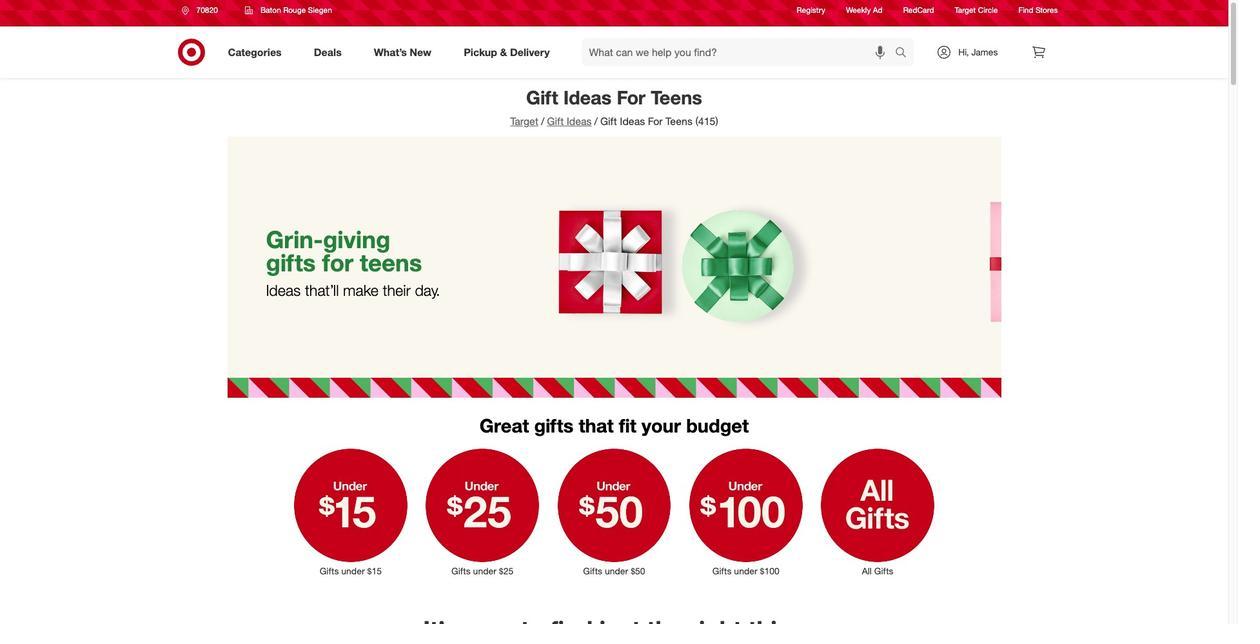Task type: locate. For each thing, give the bounding box(es) containing it.
under left $15
[[341, 566, 365, 577]]

2 under from the left
[[473, 566, 497, 577]]

70820 button
[[173, 0, 231, 22]]

budget
[[686, 414, 749, 438]]

all
[[862, 566, 872, 577]]

under
[[341, 566, 365, 577], [473, 566, 497, 577], [605, 566, 628, 577], [734, 566, 758, 577]]

redcard
[[903, 5, 934, 15]]

new
[[410, 46, 432, 58]]

under left $25
[[473, 566, 497, 577]]

what's new link
[[363, 38, 448, 66]]

gifts for gifts under $15
[[320, 566, 339, 577]]

1 / from the left
[[541, 115, 545, 128]]

4 under from the left
[[734, 566, 758, 577]]

gifts under $25
[[452, 566, 514, 577]]

1 vertical spatial gifts
[[534, 414, 574, 438]]

gifts for gifts under $25
[[452, 566, 471, 577]]

2 gifts from the left
[[452, 566, 471, 577]]

0 vertical spatial target
[[955, 5, 976, 15]]

baton
[[261, 5, 281, 15]]

/ right gift ideas "link"
[[594, 115, 598, 128]]

target circle
[[955, 5, 998, 15]]

5 gifts from the left
[[875, 566, 894, 577]]

gifts under $100
[[713, 566, 780, 577]]

for
[[322, 248, 353, 277]]

What can we help you find? suggestions appear below search field
[[582, 38, 899, 66]]

0 vertical spatial for
[[617, 86, 646, 109]]

0 vertical spatial gifts
[[266, 248, 316, 277]]

pickup & delivery
[[464, 46, 550, 58]]

1 vertical spatial for
[[648, 115, 663, 128]]

1 gifts from the left
[[320, 566, 339, 577]]

1 horizontal spatial target
[[955, 5, 976, 15]]

registry link
[[797, 5, 826, 16]]

4 gifts from the left
[[713, 566, 732, 577]]

find stores link
[[1019, 5, 1058, 16]]

gifts inside 'link'
[[713, 566, 732, 577]]

baton rouge siegen button
[[237, 0, 341, 22]]

siegen
[[308, 5, 332, 15]]

james
[[972, 46, 998, 57]]

teens left (415)
[[666, 115, 693, 128]]

gifts
[[266, 248, 316, 277], [534, 414, 574, 438]]

hi, james
[[959, 46, 998, 57]]

gifts left $15
[[320, 566, 339, 577]]

great
[[480, 414, 529, 438]]

/
[[541, 115, 545, 128], [594, 115, 598, 128]]

1 under from the left
[[341, 566, 365, 577]]

under for $25
[[473, 566, 497, 577]]

target link
[[510, 115, 539, 128]]

ideas inside grin-giving gifts for teens ideas that'll make their day.
[[266, 281, 301, 300]]

pickup & delivery link
[[453, 38, 566, 66]]

gift
[[526, 86, 558, 109], [547, 115, 564, 128], [600, 115, 617, 128]]

ideas right the target link
[[567, 115, 592, 128]]

/ right the target link
[[541, 115, 545, 128]]

70820
[[196, 5, 218, 15]]

under left $50
[[605, 566, 628, 577]]

ideas left that'll
[[266, 281, 301, 300]]

categories
[[228, 46, 282, 58]]

1 vertical spatial target
[[510, 115, 539, 128]]

deals link
[[303, 38, 358, 66]]

gifts left $50
[[583, 566, 602, 577]]

3 under from the left
[[605, 566, 628, 577]]

under left '$100' in the bottom right of the page
[[734, 566, 758, 577]]

teens up (415)
[[651, 86, 702, 109]]

target left circle
[[955, 5, 976, 15]]

&
[[500, 46, 507, 58]]

fit
[[619, 414, 637, 438]]

gifts right all
[[875, 566, 894, 577]]

for
[[617, 86, 646, 109], [648, 115, 663, 128]]

target inside gift ideas for teens target / gift ideas / gift ideas for teens (415)
[[510, 115, 539, 128]]

gifts up that'll
[[266, 248, 316, 277]]

gifts under $50 link
[[548, 446, 680, 578]]

3 gifts from the left
[[583, 566, 602, 577]]

gifts
[[320, 566, 339, 577], [452, 566, 471, 577], [583, 566, 602, 577], [713, 566, 732, 577], [875, 566, 894, 577]]

gift right gift ideas "link"
[[600, 115, 617, 128]]

gifts under $25 link
[[417, 446, 548, 578]]

day.
[[415, 281, 440, 300]]

gifts left '$100' in the bottom right of the page
[[713, 566, 732, 577]]

target left gift ideas "link"
[[510, 115, 539, 128]]

ideas
[[564, 86, 612, 109], [567, 115, 592, 128], [620, 115, 645, 128], [266, 281, 301, 300]]

under for $15
[[341, 566, 365, 577]]

gifts under $15
[[320, 566, 382, 577]]

find stores
[[1019, 5, 1058, 15]]

0 horizontal spatial /
[[541, 115, 545, 128]]

teens
[[651, 86, 702, 109], [666, 115, 693, 128]]

weekly ad link
[[846, 5, 883, 16]]

0 horizontal spatial target
[[510, 115, 539, 128]]

gifts for gifts under $100
[[713, 566, 732, 577]]

0 horizontal spatial for
[[617, 86, 646, 109]]

target
[[955, 5, 976, 15], [510, 115, 539, 128]]

1 horizontal spatial /
[[594, 115, 598, 128]]

under inside 'link'
[[734, 566, 758, 577]]

1 horizontal spatial gifts
[[534, 414, 574, 438]]

gifts left $25
[[452, 566, 471, 577]]

categories link
[[217, 38, 298, 66]]

1 horizontal spatial for
[[648, 115, 663, 128]]

0 horizontal spatial gifts
[[266, 248, 316, 277]]

pickup
[[464, 46, 497, 58]]

gifts left that
[[534, 414, 574, 438]]



Task type: describe. For each thing, give the bounding box(es) containing it.
great gifts that fit your budget
[[480, 414, 749, 438]]

search button
[[890, 38, 921, 69]]

$25
[[499, 566, 514, 577]]

$15
[[367, 566, 382, 577]]

what's
[[374, 46, 407, 58]]

registry
[[797, 5, 826, 15]]

grin-
[[266, 225, 323, 254]]

all gifts link
[[812, 446, 944, 578]]

find
[[1019, 5, 1034, 15]]

gifts under $100 link
[[680, 446, 812, 578]]

target circle link
[[955, 5, 998, 16]]

your
[[642, 414, 681, 438]]

gifts under $15 link
[[285, 446, 417, 578]]

search
[[890, 47, 921, 60]]

all gifts
[[862, 566, 894, 577]]

what's new
[[374, 46, 432, 58]]

ideas up gift ideas "link"
[[564, 86, 612, 109]]

gifts inside grin-giving gifts for teens ideas that'll make their day.
[[266, 248, 316, 277]]

deals
[[314, 46, 342, 58]]

ad
[[873, 5, 883, 15]]

gift right the target link
[[547, 115, 564, 128]]

delivery
[[510, 46, 550, 58]]

(415)
[[696, 115, 718, 128]]

gifts for gifts under $50
[[583, 566, 602, 577]]

stores
[[1036, 5, 1058, 15]]

redcard link
[[903, 5, 934, 16]]

gift ideas for teens target / gift ideas / gift ideas for teens (415)
[[510, 86, 718, 128]]

under for $100
[[734, 566, 758, 577]]

grin-giving gifts for teens ideas that'll make their day.
[[266, 225, 440, 300]]

gifts under $50
[[583, 566, 645, 577]]

weekly
[[846, 5, 871, 15]]

baton rouge siegen
[[261, 5, 332, 15]]

giving
[[323, 225, 390, 254]]

that
[[579, 414, 614, 438]]

that'll
[[305, 281, 339, 300]]

0 vertical spatial teens
[[651, 86, 702, 109]]

$50
[[631, 566, 645, 577]]

gift ideas link
[[547, 115, 592, 128]]

ideas right gift ideas "link"
[[620, 115, 645, 128]]

under for $50
[[605, 566, 628, 577]]

rouge
[[283, 5, 306, 15]]

weekly ad
[[846, 5, 883, 15]]

their
[[383, 281, 411, 300]]

teens
[[360, 248, 422, 277]]

2 / from the left
[[594, 115, 598, 128]]

1 vertical spatial teens
[[666, 115, 693, 128]]

make
[[343, 281, 379, 300]]

$100
[[760, 566, 780, 577]]

hi,
[[959, 46, 969, 57]]

circle
[[978, 5, 998, 15]]

gift up the target link
[[526, 86, 558, 109]]



Task type: vqa. For each thing, say whether or not it's contained in the screenshot.
the $100
yes



